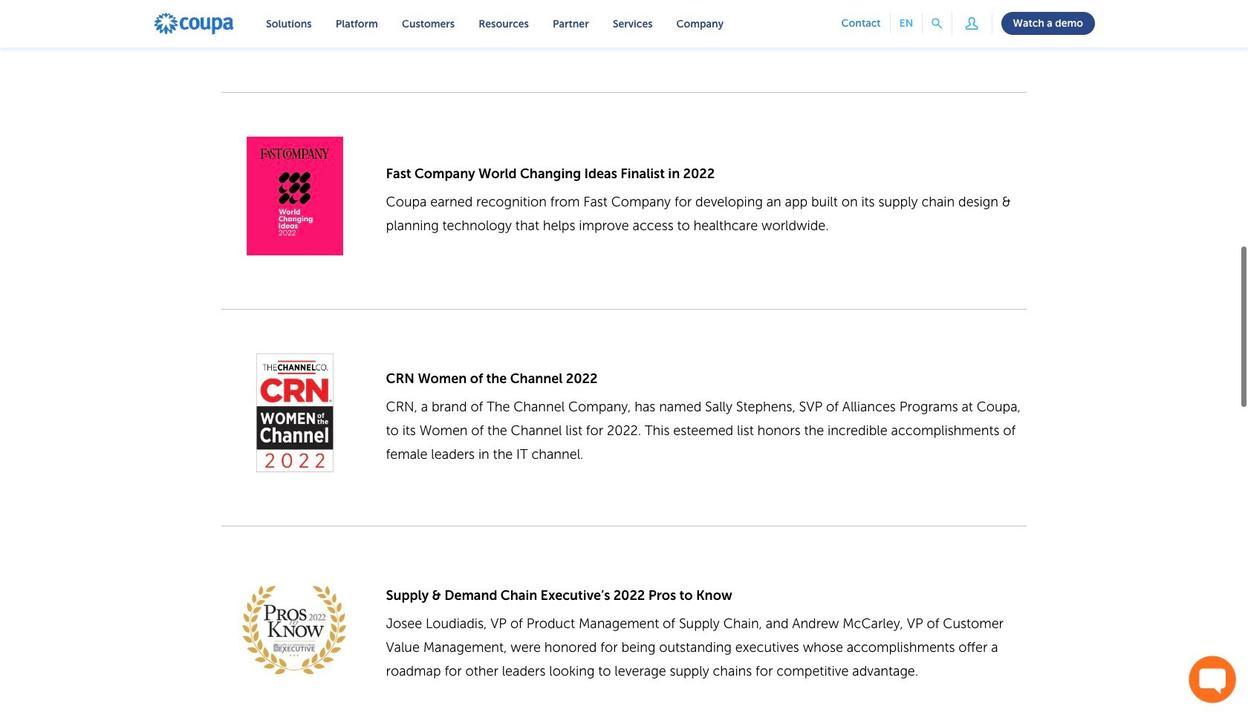 Task type: locate. For each thing, give the bounding box(es) containing it.
2022 fastcompany image
[[247, 0, 343, 39]]

platform_user_centric image
[[961, 12, 982, 34]]

home image
[[153, 12, 235, 36]]

supply & demand chain executive's 2022 pros to know image
[[223, 571, 367, 689]]



Task type: describe. For each thing, give the bounding box(es) containing it.
fast company world changing ideas finalist in 2022 image
[[246, 137, 343, 256]]

crn wotc image
[[256, 354, 333, 472]]

mag glass image
[[932, 18, 942, 29]]



Task type: vqa. For each thing, say whether or not it's contained in the screenshot.
right the Headshot of staff member image
no



